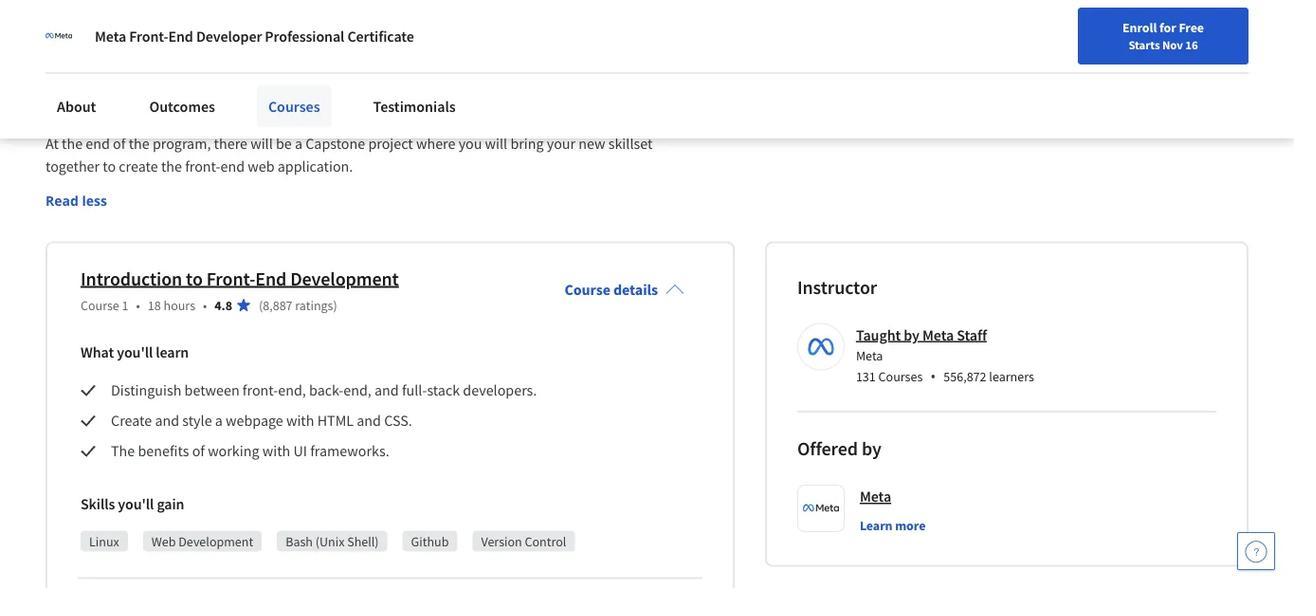 Task type: locate. For each thing, give the bounding box(es) containing it.
)
[[333, 297, 337, 314]]

and left the data
[[324, 104, 348, 123]]

to up hours
[[186, 267, 203, 290]]

about link
[[46, 85, 108, 127]]

by right taught
[[904, 326, 920, 345]]

course left details
[[565, 281, 611, 299]]

courses
[[268, 97, 320, 116], [879, 368, 923, 385]]

courses up be
[[268, 97, 320, 116]]

linux down skills
[[89, 533, 119, 550]]

frameworks.
[[310, 442, 389, 461]]

new
[[579, 134, 606, 153]]

the down program,
[[161, 157, 182, 176]]

the inside the manage a project in github—using version control in git, git repositories and the linux terminal
[[569, 28, 590, 47]]

1 vertical spatial courses
[[879, 368, 923, 385]]

your left new
[[547, 134, 576, 153]]

by right offered
[[862, 437, 882, 461]]

your
[[795, 60, 820, 77], [412, 81, 441, 100], [547, 134, 576, 153]]

front- up the terminal
[[129, 27, 168, 46]]

of left 'react,'
[[539, 81, 552, 100]]

1 vertical spatial end
[[255, 267, 287, 290]]

courses inside taught by meta staff meta 131 courses • 556,872 learners
[[879, 368, 923, 385]]

project up the "static"
[[147, 28, 192, 47]]

shopping cart: 1 item image
[[905, 52, 941, 83]]

0 vertical spatial end
[[86, 134, 110, 153]]

front-
[[129, 27, 168, 46], [206, 267, 255, 290]]

course
[[565, 281, 611, 299], [81, 297, 119, 314]]

18
[[148, 297, 161, 314]]

1 horizontal spatial to
[[186, 267, 203, 290]]

1 horizontal spatial end
[[221, 157, 245, 176]]

0 vertical spatial end
[[168, 27, 193, 46]]

version inside the manage a project in github—using version control in git, git repositories and the linux terminal
[[304, 28, 351, 47]]

you
[[459, 134, 482, 153]]

1 horizontal spatial version
[[304, 28, 351, 47]]

and
[[542, 28, 566, 47], [324, 104, 348, 123], [375, 381, 399, 400], [155, 411, 179, 430], [357, 411, 381, 430]]

of inside at the end of the program, there will be a capstone project where you will bring your new skillset together to create the front-end web application.
[[113, 134, 126, 153]]

1 vertical spatial project
[[368, 134, 413, 153]]

you'll for learn
[[117, 343, 153, 362]]

you'll for gain
[[118, 495, 154, 514]]

courses link
[[257, 85, 332, 127]]

with
[[286, 411, 314, 430], [262, 442, 290, 461]]

development up ")"
[[290, 267, 399, 290]]

with up ui
[[286, 411, 314, 430]]

version left control
[[304, 28, 351, 47]]

of left an
[[217, 81, 230, 100]]

learn
[[156, 343, 189, 362]]

0 horizontal spatial project
[[147, 28, 192, 47]]

the
[[569, 28, 590, 47], [62, 134, 83, 153], [129, 134, 150, 153], [161, 157, 182, 176]]

to
[[103, 157, 116, 176], [186, 267, 203, 290]]

0 horizontal spatial end,
[[278, 381, 306, 400]]

1 vertical spatial with
[[262, 442, 290, 461]]

0 horizontal spatial your
[[412, 81, 441, 100]]

of up create
[[113, 134, 126, 153]]

a inside the manage a project in github—using version control in git, git repositories and the linux terminal
[[136, 28, 144, 47]]

8,887
[[263, 297, 293, 314]]

you'll left gain at the left of the page
[[118, 495, 154, 514]]

0 horizontal spatial to
[[103, 157, 116, 176]]

linux inside the manage a project in github—using version control in git, git repositories and the linux terminal
[[593, 28, 628, 47]]

git,
[[417, 28, 439, 47]]

1 horizontal spatial your
[[547, 134, 576, 153]]

2 horizontal spatial your
[[795, 60, 820, 77]]

read less button
[[46, 190, 107, 210]]

react,
[[555, 81, 594, 100]]

version up "routing,"
[[168, 81, 214, 100]]

1 vertical spatial linux
[[89, 533, 119, 550]]

end down there
[[221, 157, 245, 176]]

0 horizontal spatial front-
[[185, 157, 221, 176]]

nov
[[1163, 37, 1184, 52]]

web
[[152, 533, 176, 550]]

version control
[[481, 533, 567, 550]]

meta up the terminal
[[95, 27, 126, 46]]

find your new career
[[767, 60, 886, 77]]

at
[[46, 134, 59, 153]]

courses right 131
[[879, 368, 923, 385]]

0 vertical spatial project
[[147, 28, 192, 47]]

0 horizontal spatial development
[[179, 533, 253, 550]]

2 in from the left
[[402, 28, 414, 47]]

project down "fetching."
[[368, 134, 413, 153]]

• right 1
[[136, 297, 140, 314]]

a right manage
[[136, 28, 144, 47]]

the up 'react,'
[[569, 28, 590, 47]]

to left create
[[103, 157, 116, 176]]

your up "fetching."
[[412, 81, 441, 100]]

you'll left learn
[[117, 343, 153, 362]]

1 horizontal spatial in
[[402, 28, 414, 47]]

will right you
[[485, 134, 508, 153]]

0 vertical spatial you'll
[[117, 343, 153, 362]]

• left '556,872'
[[931, 366, 936, 387]]

of
[[217, 81, 230, 100], [539, 81, 552, 100], [113, 134, 126, 153], [192, 442, 205, 461]]

0 vertical spatial version
[[304, 28, 351, 47]]

• left 4.8
[[203, 297, 207, 314]]

0 horizontal spatial course
[[81, 297, 119, 314]]

project
[[147, 28, 192, 47], [368, 134, 413, 153]]

development right the web
[[179, 533, 253, 550]]

learn more button
[[860, 516, 926, 535]]

read less
[[46, 191, 107, 209]]

github
[[411, 533, 449, 550]]

by inside taught by meta staff meta 131 courses • 556,872 learners
[[904, 326, 920, 345]]

project inside at the end of the program, there will be a capstone project where you will bring your new skillset together to create the front-end web application.
[[368, 134, 413, 153]]

2 end, from the left
[[344, 381, 372, 400]]

0 vertical spatial development
[[290, 267, 399, 290]]

1 horizontal spatial course
[[565, 281, 611, 299]]

course inside dropdown button
[[565, 281, 611, 299]]

1 vertical spatial your
[[412, 81, 441, 100]]

end, left back-
[[278, 381, 306, 400]]

0 horizontal spatial by
[[862, 437, 882, 461]]

developer
[[196, 27, 262, 46]]

meta front-end developer professional certificate
[[95, 27, 414, 46]]

1 horizontal spatial development
[[290, 267, 399, 290]]

in left git,
[[402, 28, 414, 47]]

apply
[[374, 81, 409, 100]]

end up together
[[86, 134, 110, 153]]

0 vertical spatial front-
[[185, 157, 221, 176]]

ratings
[[295, 297, 333, 314]]

0 horizontal spatial version
[[168, 81, 214, 100]]

web development
[[152, 533, 253, 550]]

front- inside at the end of the program, there will be a capstone project where you will bring your new skillset together to create the front-end web application.
[[185, 157, 221, 176]]

course left 1
[[81, 297, 119, 314]]

1 vertical spatial by
[[862, 437, 882, 461]]

end,
[[278, 381, 306, 400], [344, 381, 372, 400]]

by for taught
[[904, 326, 920, 345]]

131
[[856, 368, 876, 385]]

1 vertical spatial development
[[179, 533, 253, 550]]

2 horizontal spatial •
[[931, 366, 936, 387]]

by for offered
[[862, 437, 882, 461]]

linux up 'react,'
[[593, 28, 628, 47]]

1 vertical spatial front-
[[206, 267, 255, 290]]

distinguish
[[111, 381, 182, 400]]

0 vertical spatial to
[[103, 157, 116, 176]]

1 vertical spatial to
[[186, 267, 203, 290]]

with left ui
[[262, 442, 290, 461]]

(unix
[[316, 533, 345, 550]]

learn
[[860, 517, 893, 534]]

1 horizontal spatial linux
[[593, 28, 628, 47]]

front- up create and style a webpage with html and css.
[[243, 381, 278, 400]]

1 horizontal spatial will
[[485, 134, 508, 153]]

project inside the manage a project in github—using version control in git, git repositories and the linux terminal
[[147, 28, 192, 47]]

coursera image
[[23, 53, 143, 84]]

hooks,
[[219, 104, 261, 123]]

1 vertical spatial front-
[[243, 381, 278, 400]]

1 horizontal spatial front-
[[243, 381, 278, 400]]

outcomes link
[[138, 85, 227, 127]]

end up '8,887'
[[255, 267, 287, 290]]

0 vertical spatial with
[[286, 411, 314, 430]]

1 will from the left
[[251, 134, 273, 153]]

None search field
[[270, 50, 545, 88]]

course 1 • 18 hours •
[[81, 297, 207, 314]]

front- up 4.8
[[206, 267, 255, 290]]

1 horizontal spatial project
[[368, 134, 413, 153]]

courses inside courses link
[[268, 97, 320, 116]]

• inside taught by meta staff meta 131 courses • 556,872 learners
[[931, 366, 936, 387]]

will
[[251, 134, 273, 153], [485, 134, 508, 153]]

2 vertical spatial your
[[547, 134, 576, 153]]

end, up html
[[344, 381, 372, 400]]

style
[[182, 411, 212, 430]]

program,
[[153, 134, 211, 153]]

git
[[442, 28, 461, 47]]

the right at
[[62, 134, 83, 153]]

a
[[136, 28, 144, 47], [120, 81, 127, 100], [295, 134, 303, 153], [215, 411, 223, 430]]

0 horizontal spatial end
[[86, 134, 110, 153]]

end left developer
[[168, 27, 193, 46]]

0 vertical spatial linux
[[593, 28, 628, 47]]

1 horizontal spatial front-
[[206, 267, 255, 290]]

0 horizontal spatial will
[[251, 134, 273, 153]]

course details
[[565, 281, 658, 299]]

1 horizontal spatial •
[[203, 297, 207, 314]]

there
[[214, 134, 248, 153]]

in left the github—using
[[195, 28, 207, 47]]

version
[[481, 533, 522, 550]]

and right repositories
[[542, 28, 566, 47]]

0 horizontal spatial front-
[[129, 27, 168, 46]]

1 horizontal spatial end,
[[344, 381, 372, 400]]

static
[[130, 81, 164, 100]]

course for course 1 • 18 hours •
[[81, 297, 119, 314]]

application.
[[278, 157, 353, 176]]

control
[[525, 533, 567, 550]]

front- down program,
[[185, 157, 221, 176]]

1 vertical spatial you'll
[[118, 495, 154, 514]]

your right find
[[795, 60, 820, 77]]

working
[[208, 442, 259, 461]]

a right be
[[295, 134, 303, 153]]

a up frameworks,
[[120, 81, 127, 100]]

will left be
[[251, 134, 273, 153]]

0 horizontal spatial courses
[[268, 97, 320, 116]]

development
[[290, 267, 399, 290], [179, 533, 253, 550]]

what you'll learn
[[81, 343, 189, 362]]

0 horizontal spatial in
[[195, 28, 207, 47]]

stack
[[427, 381, 460, 400]]

meta up 131
[[856, 347, 883, 364]]

•
[[136, 297, 140, 314], [203, 297, 207, 314], [931, 366, 936, 387]]

version
[[304, 28, 351, 47], [168, 81, 214, 100]]

introduction
[[81, 267, 182, 290]]

by
[[904, 326, 920, 345], [862, 437, 882, 461]]

details
[[614, 281, 658, 299]]

1 vertical spatial version
[[168, 81, 214, 100]]

in
[[195, 28, 207, 47], [402, 28, 414, 47]]

1 horizontal spatial courses
[[879, 368, 923, 385]]

find
[[767, 60, 792, 77]]

1 horizontal spatial by
[[904, 326, 920, 345]]

individuals
[[51, 9, 126, 28]]

of down style
[[192, 442, 205, 461]]

0 vertical spatial by
[[904, 326, 920, 345]]

0 vertical spatial courses
[[268, 97, 320, 116]]



Task type: vqa. For each thing, say whether or not it's contained in the screenshot.
You'Ll corresponding to learn
yes



Task type: describe. For each thing, give the bounding box(es) containing it.
help center image
[[1245, 540, 1268, 562]]

certificate
[[348, 27, 414, 46]]

0 horizontal spatial linux
[[89, 533, 119, 550]]

bash (unix shell)
[[286, 533, 379, 550]]

your inside at the end of the program, there will be a capstone project where you will bring your new skillset together to create the front-end web application.
[[547, 134, 576, 153]]

the up create
[[129, 134, 150, 153]]

bring
[[511, 134, 544, 153]]

course for course details
[[565, 281, 611, 299]]

your inside build a static version of an application—you'll apply your understanding of react, frameworks, routing, hooks, bundlers and data fetching.
[[412, 81, 441, 100]]

(
[[259, 297, 263, 314]]

less
[[82, 191, 107, 209]]

be
[[276, 134, 292, 153]]

the
[[111, 442, 135, 461]]

testimonials
[[373, 97, 456, 116]]

gain
[[157, 495, 184, 514]]

the benefits of working with ui frameworks.
[[111, 442, 389, 461]]

meta image
[[46, 23, 72, 49]]

an
[[233, 81, 249, 100]]

learners
[[990, 368, 1035, 385]]

course details button
[[550, 254, 700, 326]]

outcomes
[[149, 97, 215, 116]]

github—using
[[210, 28, 301, 47]]

to inside at the end of the program, there will be a capstone project where you will bring your new skillset together to create the front-end web application.
[[103, 157, 116, 176]]

version inside build a static version of an application—you'll apply your understanding of react, frameworks, routing, hooks, bundlers and data fetching.
[[168, 81, 214, 100]]

individuals link
[[23, 0, 134, 38]]

create and style a webpage with html and css.
[[111, 411, 412, 430]]

1 horizontal spatial end
[[255, 267, 287, 290]]

shell)
[[347, 533, 379, 550]]

build
[[83, 81, 117, 100]]

2 will from the left
[[485, 134, 508, 153]]

show notifications image
[[1093, 62, 1116, 84]]

and left full-
[[375, 381, 399, 400]]

meta link
[[860, 485, 892, 508]]

create
[[111, 411, 152, 430]]

control
[[354, 28, 399, 47]]

and inside the manage a project in github—using version control in git, git repositories and the linux terminal
[[542, 28, 566, 47]]

enroll
[[1123, 19, 1157, 36]]

taught by meta staff image
[[800, 326, 842, 368]]

16
[[1186, 37, 1199, 52]]

instructor
[[798, 275, 878, 299]]

and inside build a static version of an application—you'll apply your understanding of react, frameworks, routing, hooks, bundlers and data fetching.
[[324, 104, 348, 123]]

between
[[185, 381, 240, 400]]

build a static version of an application—you'll apply your understanding of react, frameworks, routing, hooks, bundlers and data fetching.
[[83, 81, 597, 123]]

back-
[[309, 381, 344, 400]]

introduction to front-end development
[[81, 267, 399, 290]]

what
[[81, 343, 114, 362]]

introduction to front-end development link
[[81, 267, 399, 290]]

hours
[[164, 297, 195, 314]]

professional
[[265, 27, 345, 46]]

offered
[[798, 437, 858, 461]]

skills
[[81, 495, 115, 514]]

testimonials link
[[362, 85, 467, 127]]

capstone
[[306, 134, 365, 153]]

read
[[46, 191, 79, 209]]

a right style
[[215, 411, 223, 430]]

0 horizontal spatial •
[[136, 297, 140, 314]]

career
[[850, 60, 886, 77]]

terminal
[[83, 51, 140, 70]]

bash
[[286, 533, 313, 550]]

distinguish between front-end, back-end, and full-stack developers.
[[111, 381, 537, 400]]

meta left staff
[[923, 326, 954, 345]]

fetching.
[[382, 104, 438, 123]]

english button
[[951, 38, 1065, 100]]

1 end, from the left
[[278, 381, 306, 400]]

together
[[46, 157, 100, 176]]

taught by meta staff meta 131 courses • 556,872 learners
[[856, 326, 1035, 387]]

0 horizontal spatial end
[[168, 27, 193, 46]]

where
[[416, 134, 456, 153]]

css.
[[384, 411, 412, 430]]

staff
[[957, 326, 987, 345]]

benefits
[[138, 442, 189, 461]]

learn more
[[860, 517, 926, 534]]

html
[[317, 411, 354, 430]]

data
[[351, 104, 379, 123]]

at the end of the program, there will be a capstone project where you will bring your new skillset together to create the front-end web application.
[[46, 134, 656, 176]]

bundlers
[[264, 104, 321, 123]]

webpage
[[226, 411, 283, 430]]

enroll for free starts nov 16
[[1123, 19, 1205, 52]]

and left style
[[155, 411, 179, 430]]

english
[[985, 59, 1031, 78]]

application—you'll
[[252, 81, 370, 100]]

more
[[896, 517, 926, 534]]

understanding
[[444, 81, 536, 100]]

starts
[[1129, 37, 1160, 52]]

about
[[57, 97, 96, 116]]

556,872
[[944, 368, 987, 385]]

a inside at the end of the program, there will be a capstone project where you will bring your new skillset together to create the front-end web application.
[[295, 134, 303, 153]]

skills you'll gain
[[81, 495, 184, 514]]

( 8,887 ratings )
[[259, 297, 337, 314]]

manage
[[83, 28, 133, 47]]

repositories
[[464, 28, 539, 47]]

1 vertical spatial end
[[221, 157, 245, 176]]

1
[[122, 297, 129, 314]]

1 in from the left
[[195, 28, 207, 47]]

create
[[119, 157, 158, 176]]

for
[[1160, 19, 1177, 36]]

new
[[822, 60, 847, 77]]

0 vertical spatial front-
[[129, 27, 168, 46]]

taught
[[856, 326, 901, 345]]

full-
[[402, 381, 427, 400]]

and left css.
[[357, 411, 381, 430]]

find your new career link
[[758, 57, 896, 81]]

skillset
[[609, 134, 653, 153]]

taught by meta staff link
[[856, 326, 987, 345]]

meta up learn
[[860, 487, 892, 506]]

a inside build a static version of an application—you'll apply your understanding of react, frameworks, routing, hooks, bundlers and data fetching.
[[120, 81, 127, 100]]

0 vertical spatial your
[[795, 60, 820, 77]]

frameworks,
[[83, 104, 163, 123]]

web
[[248, 157, 275, 176]]



